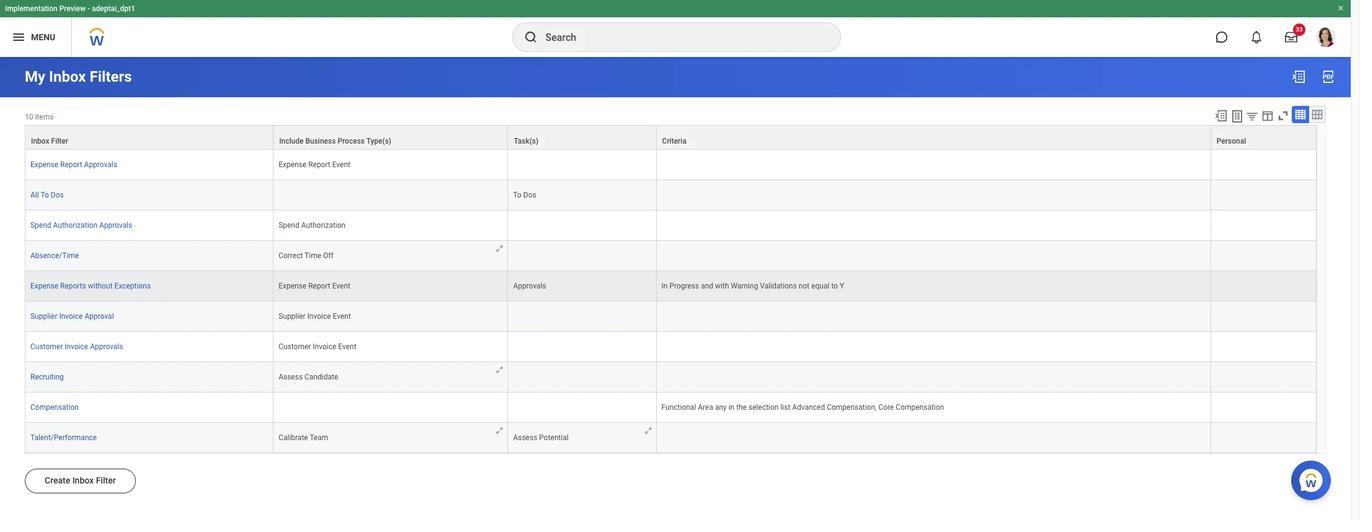 Task type: locate. For each thing, give the bounding box(es) containing it.
without
[[88, 282, 113, 291]]

authorization for spend authorization approvals
[[53, 221, 97, 230]]

spend down all
[[30, 221, 51, 230]]

personal
[[1217, 137, 1246, 146]]

1 vertical spatial filter
[[96, 476, 116, 486]]

type(s)
[[366, 137, 391, 146]]

2 expense report event from the top
[[279, 282, 350, 291]]

expense down include
[[279, 161, 306, 169]]

compensation link
[[30, 404, 79, 412]]

1 horizontal spatial assess
[[513, 434, 537, 443]]

inbox inside inbox filter popup button
[[31, 137, 49, 146]]

0 horizontal spatial supplier
[[30, 313, 57, 321]]

profile logan mcneil image
[[1316, 27, 1336, 50]]

1 row from the top
[[25, 125, 1317, 150]]

recruiting link
[[30, 373, 64, 382]]

inbox inside create inbox filter button
[[72, 476, 94, 486]]

row containing talent/performance
[[25, 424, 1317, 454]]

1 horizontal spatial compensation
[[896, 404, 944, 412]]

business
[[305, 137, 336, 146]]

2 row from the top
[[25, 150, 1317, 181]]

compensation down recruiting
[[30, 404, 79, 412]]

authorization
[[53, 221, 97, 230], [301, 221, 346, 230]]

spend authorization approvals
[[30, 221, 132, 230]]

0 vertical spatial assess
[[279, 373, 303, 382]]

1 horizontal spatial spend
[[279, 221, 299, 230]]

view printable version (pdf) image
[[1321, 69, 1336, 84]]

1 horizontal spatial filter
[[96, 476, 116, 486]]

task(s)
[[514, 137, 538, 146]]

report up "supplier invoice event"
[[308, 282, 330, 291]]

2 customer from the left
[[279, 343, 311, 352]]

inbox filter button
[[25, 126, 273, 150]]

expand table image
[[1311, 109, 1324, 121]]

invoice up "customer invoice event"
[[307, 313, 331, 321]]

1 vertical spatial inbox
[[31, 137, 49, 146]]

click to view/edit grid preferences image
[[1261, 109, 1275, 123]]

warning
[[731, 282, 758, 291]]

expense report event for expense reports without exceptions
[[279, 282, 350, 291]]

1 vertical spatial expense report event
[[279, 282, 350, 291]]

invoice up candidate
[[313, 343, 336, 352]]

event down off
[[332, 282, 350, 291]]

calibrate
[[279, 434, 308, 443]]

grow image inside assess potential cell
[[643, 427, 653, 436]]

event for supplier invoice approval
[[333, 313, 351, 321]]

Search Workday  search field
[[545, 24, 815, 51]]

1 expense report event from the top
[[279, 161, 350, 169]]

functional
[[661, 404, 696, 412]]

assess
[[279, 373, 303, 382], [513, 434, 537, 443]]

toolbar
[[1209, 106, 1326, 125]]

event down include business process type(s)
[[332, 161, 350, 169]]

export to excel image
[[1291, 69, 1306, 84], [1214, 109, 1228, 123]]

1 horizontal spatial export to excel image
[[1291, 69, 1306, 84]]

expense report event down business
[[279, 161, 350, 169]]

potential
[[539, 434, 569, 443]]

filter
[[51, 137, 68, 146], [96, 476, 116, 486]]

0 horizontal spatial authorization
[[53, 221, 97, 230]]

not
[[799, 282, 809, 291]]

event for expense report approvals
[[332, 161, 350, 169]]

1 horizontal spatial dos
[[523, 191, 536, 200]]

row containing compensation
[[25, 393, 1317, 424]]

grow image inside the calibrate team 'cell'
[[495, 427, 504, 436]]

filter up expense report approvals
[[51, 137, 68, 146]]

invoice
[[59, 313, 83, 321], [307, 313, 331, 321], [65, 343, 88, 352], [313, 343, 336, 352]]

row
[[25, 125, 1317, 150], [25, 150, 1317, 181], [25, 181, 1317, 211], [25, 211, 1317, 241], [25, 241, 1317, 272], [25, 272, 1317, 302], [25, 302, 1317, 332], [25, 332, 1317, 363], [25, 363, 1317, 393], [25, 393, 1317, 424], [25, 424, 1317, 454]]

compensation
[[30, 404, 79, 412], [896, 404, 944, 412]]

expense report event
[[279, 161, 350, 169], [279, 282, 350, 291]]

functional area any in the selection list advanced compensation, core compensation
[[661, 404, 944, 412]]

grow image inside correct time off cell
[[495, 244, 504, 254]]

compensation right the core
[[896, 404, 944, 412]]

2 authorization from the left
[[301, 221, 346, 230]]

authorization up absence/time link
[[53, 221, 97, 230]]

correct time off
[[279, 252, 333, 261]]

0 horizontal spatial dos
[[51, 191, 64, 200]]

event up "customer invoice event"
[[333, 313, 351, 321]]

0 horizontal spatial spend
[[30, 221, 51, 230]]

1 customer from the left
[[30, 343, 63, 352]]

2 vertical spatial inbox
[[72, 476, 94, 486]]

filters
[[90, 68, 132, 86]]

inbox right my
[[49, 68, 86, 86]]

all
[[30, 191, 39, 200]]

1 horizontal spatial to
[[513, 191, 521, 200]]

10 row from the top
[[25, 393, 1317, 424]]

1 horizontal spatial authorization
[[301, 221, 346, 230]]

assess for assess candidate
[[279, 373, 303, 382]]

7 row from the top
[[25, 302, 1317, 332]]

supplier up "customer invoice event"
[[279, 313, 306, 321]]

5 row from the top
[[25, 241, 1317, 272]]

0 horizontal spatial compensation
[[30, 404, 79, 412]]

0 vertical spatial export to excel image
[[1291, 69, 1306, 84]]

close environment banner image
[[1337, 4, 1345, 12]]

create inbox filter button
[[25, 470, 136, 494]]

supplier
[[30, 313, 57, 321], [279, 313, 306, 321]]

6 row from the top
[[25, 272, 1317, 302]]

approvals for expense report event
[[84, 161, 117, 169]]

filter inside popup button
[[51, 137, 68, 146]]

cell
[[508, 150, 657, 181], [657, 150, 1211, 181], [1211, 150, 1317, 181], [274, 181, 508, 211], [657, 181, 1211, 211], [1211, 181, 1317, 211], [508, 211, 657, 241], [657, 211, 1211, 241], [1211, 211, 1317, 241], [508, 241, 657, 272], [657, 241, 1211, 272], [1211, 241, 1317, 272], [1211, 272, 1317, 302], [508, 302, 657, 332], [657, 302, 1211, 332], [1211, 302, 1317, 332], [508, 332, 657, 363], [657, 332, 1211, 363], [1211, 332, 1317, 363], [508, 363, 657, 393], [657, 363, 1211, 393], [1211, 363, 1317, 393], [274, 393, 508, 424], [508, 393, 657, 424], [1211, 393, 1317, 424], [657, 424, 1211, 454], [1211, 424, 1317, 454]]

exceptions
[[114, 282, 151, 291]]

0 vertical spatial filter
[[51, 137, 68, 146]]

inbox right create
[[72, 476, 94, 486]]

expense report event for expense report approvals
[[279, 161, 350, 169]]

grow image inside assess candidate cell
[[495, 366, 504, 375]]

1 horizontal spatial customer
[[279, 343, 311, 352]]

customer up recruiting link
[[30, 343, 63, 352]]

assess left candidate
[[279, 373, 303, 382]]

absence/time link
[[30, 252, 79, 261]]

equal
[[811, 282, 829, 291]]

process
[[338, 137, 365, 146]]

invoice down supplier invoice approval
[[65, 343, 88, 352]]

implementation preview -   adeptai_dpt1
[[5, 4, 135, 13]]

invoice for supplier invoice event
[[307, 313, 331, 321]]

menu banner
[[0, 0, 1351, 57]]

expense reports without exceptions
[[30, 282, 151, 291]]

spend up correct
[[279, 221, 299, 230]]

event down "supplier invoice event"
[[338, 343, 356, 352]]

report for expense reports without exceptions
[[308, 282, 330, 291]]

inbox down 10 items
[[31, 137, 49, 146]]

filter right create
[[96, 476, 116, 486]]

row containing supplier invoice approval
[[25, 302, 1317, 332]]

to down task(s)
[[513, 191, 521, 200]]

export to excel image left view printable version (pdf) icon
[[1291, 69, 1306, 84]]

approvals
[[84, 161, 117, 169], [99, 221, 132, 230], [513, 282, 546, 291], [90, 343, 123, 352]]

9 row from the top
[[25, 363, 1317, 393]]

the
[[736, 404, 747, 412]]

1 horizontal spatial supplier
[[279, 313, 306, 321]]

assess left the potential
[[513, 434, 537, 443]]

row containing spend authorization approvals
[[25, 211, 1317, 241]]

2 dos from the left
[[523, 191, 536, 200]]

export to excel image for my inbox filters
[[1291, 69, 1306, 84]]

1 supplier from the left
[[30, 313, 57, 321]]

grow image for assess potential
[[643, 427, 653, 436]]

10 items
[[25, 113, 54, 122]]

to
[[41, 191, 49, 200], [513, 191, 521, 200]]

report down inbox filter at left top
[[60, 161, 82, 169]]

report down business
[[308, 161, 330, 169]]

in
[[661, 282, 668, 291]]

expense report approvals
[[30, 161, 117, 169]]

2 to from the left
[[513, 191, 521, 200]]

absence/time
[[30, 252, 79, 261]]

33 button
[[1278, 24, 1306, 51]]

report
[[60, 161, 82, 169], [308, 161, 330, 169], [308, 282, 330, 291]]

2 spend from the left
[[279, 221, 299, 230]]

1 vertical spatial assess
[[513, 434, 537, 443]]

dos right all
[[51, 191, 64, 200]]

y
[[840, 282, 844, 291]]

expense report event up "supplier invoice event"
[[279, 282, 350, 291]]

0 horizontal spatial filter
[[51, 137, 68, 146]]

customer up assess candidate
[[279, 343, 311, 352]]

menu
[[31, 32, 55, 42]]

expense
[[30, 161, 58, 169], [279, 161, 306, 169], [30, 282, 58, 291], [279, 282, 306, 291]]

0 horizontal spatial export to excel image
[[1214, 109, 1228, 123]]

any
[[715, 404, 727, 412]]

4 row from the top
[[25, 211, 1317, 241]]

1 to from the left
[[41, 191, 49, 200]]

0 vertical spatial expense report event
[[279, 161, 350, 169]]

1 vertical spatial export to excel image
[[1214, 109, 1228, 123]]

invoice for customer invoice event
[[313, 343, 336, 352]]

event for customer invoice approvals
[[338, 343, 356, 352]]

grow image for calibrate team
[[495, 427, 504, 436]]

event
[[332, 161, 350, 169], [332, 282, 350, 291], [333, 313, 351, 321], [338, 343, 356, 352]]

grow image
[[495, 244, 504, 254], [495, 366, 504, 375], [495, 427, 504, 436], [643, 427, 653, 436]]

spend authorization approvals link
[[30, 221, 132, 230]]

0 horizontal spatial customer
[[30, 343, 63, 352]]

to right all
[[41, 191, 49, 200]]

8 row from the top
[[25, 332, 1317, 363]]

1 spend from the left
[[30, 221, 51, 230]]

supplier up customer invoice approvals 'link'
[[30, 313, 57, 321]]

3 row from the top
[[25, 181, 1317, 211]]

1 authorization from the left
[[53, 221, 97, 230]]

correct
[[279, 252, 303, 261]]

0 horizontal spatial to
[[41, 191, 49, 200]]

with
[[715, 282, 729, 291]]

row containing customer invoice approvals
[[25, 332, 1317, 363]]

task(s) button
[[508, 126, 656, 150]]

personal button
[[1211, 126, 1316, 150]]

0 horizontal spatial assess
[[279, 373, 303, 382]]

invoice for customer invoice approvals
[[65, 343, 88, 352]]

2 compensation from the left
[[896, 404, 944, 412]]

invoice left approval
[[59, 313, 83, 321]]

0 vertical spatial inbox
[[49, 68, 86, 86]]

customer
[[30, 343, 63, 352], [279, 343, 311, 352]]

authorization up off
[[301, 221, 346, 230]]

implementation
[[5, 4, 57, 13]]

dos
[[51, 191, 64, 200], [523, 191, 536, 200]]

inbox
[[49, 68, 86, 86], [31, 137, 49, 146], [72, 476, 94, 486]]

export to excel image left export to worksheets image
[[1214, 109, 1228, 123]]

expense down correct
[[279, 282, 306, 291]]

10
[[25, 113, 33, 122]]

correct time off cell
[[274, 241, 508, 272]]

authorization for spend authorization
[[301, 221, 346, 230]]

reports
[[60, 282, 86, 291]]

team
[[310, 434, 328, 443]]

supplier for supplier invoice event
[[279, 313, 306, 321]]

2 supplier from the left
[[279, 313, 306, 321]]

supplier invoice approval link
[[30, 313, 114, 321]]

dos down task(s)
[[523, 191, 536, 200]]

11 row from the top
[[25, 424, 1317, 454]]



Task type: describe. For each thing, give the bounding box(es) containing it.
customer invoice approvals link
[[30, 343, 123, 352]]

selection
[[749, 404, 779, 412]]

grow image for assess candidate
[[495, 366, 504, 375]]

talent/performance
[[30, 434, 97, 443]]

include business process type(s) button
[[274, 126, 508, 150]]

compensation,
[[827, 404, 877, 412]]

to
[[831, 282, 838, 291]]

menu button
[[0, 17, 71, 57]]

off
[[323, 252, 333, 261]]

in
[[729, 404, 734, 412]]

calibrate team cell
[[274, 424, 508, 454]]

assess potential
[[513, 434, 569, 443]]

notifications large image
[[1250, 31, 1263, 43]]

assess for assess potential
[[513, 434, 537, 443]]

assess candidate
[[279, 373, 338, 382]]

approvals for customer invoice event
[[90, 343, 123, 352]]

items
[[35, 113, 54, 122]]

row containing all to dos
[[25, 181, 1317, 211]]

my inbox filters
[[25, 68, 132, 86]]

calibrate team
[[279, 434, 328, 443]]

spend for spend authorization
[[279, 221, 299, 230]]

candidate
[[305, 373, 338, 382]]

create inbox filter
[[45, 476, 116, 486]]

create
[[45, 476, 70, 486]]

supplier invoice event
[[279, 313, 351, 321]]

event for expense reports without exceptions
[[332, 282, 350, 291]]

row containing inbox filter
[[25, 125, 1317, 150]]

spend for spend authorization approvals
[[30, 221, 51, 230]]

in progress and with warning validations not equal to y
[[661, 282, 844, 291]]

time
[[305, 252, 321, 261]]

expense reports without exceptions link
[[30, 282, 151, 291]]

supplier for supplier invoice approval
[[30, 313, 57, 321]]

justify image
[[11, 30, 26, 45]]

invoice for supplier invoice approval
[[59, 313, 83, 321]]

area
[[698, 404, 713, 412]]

include
[[279, 137, 304, 146]]

inbox for my
[[49, 68, 86, 86]]

include business process type(s)
[[279, 137, 391, 146]]

core
[[878, 404, 894, 412]]

expense down inbox filter at left top
[[30, 161, 58, 169]]

row containing recruiting
[[25, 363, 1317, 393]]

and
[[701, 282, 713, 291]]

export to excel image for 10 items
[[1214, 109, 1228, 123]]

search image
[[523, 30, 538, 45]]

criteria button
[[657, 126, 1210, 150]]

1 compensation from the left
[[30, 404, 79, 412]]

approval
[[85, 313, 114, 321]]

1 dos from the left
[[51, 191, 64, 200]]

expense report approvals link
[[30, 161, 117, 169]]

row containing expense report approvals
[[25, 150, 1317, 181]]

filter inside button
[[96, 476, 116, 486]]

row containing expense reports without exceptions
[[25, 272, 1317, 302]]

progress
[[669, 282, 699, 291]]

export to worksheets image
[[1230, 109, 1245, 124]]

customer for customer invoice event
[[279, 343, 311, 352]]

recruiting
[[30, 373, 64, 382]]

expense left reports
[[30, 282, 58, 291]]

table image
[[1294, 109, 1307, 121]]

toolbar inside my inbox filters main content
[[1209, 106, 1326, 125]]

talent/performance link
[[30, 434, 97, 443]]

assess candidate cell
[[274, 363, 508, 393]]

33
[[1296, 26, 1303, 33]]

list
[[780, 404, 790, 412]]

fullscreen image
[[1276, 109, 1290, 123]]

preview
[[59, 4, 86, 13]]

criteria
[[662, 137, 686, 146]]

inbox filter
[[31, 137, 68, 146]]

spend authorization
[[279, 221, 346, 230]]

customer invoice approvals
[[30, 343, 123, 352]]

row containing absence/time
[[25, 241, 1317, 272]]

select to filter grid data image
[[1245, 110, 1259, 123]]

my inbox filters main content
[[0, 57, 1351, 512]]

customer for customer invoice approvals
[[30, 343, 63, 352]]

all to dos link
[[30, 191, 64, 200]]

approvals for spend authorization
[[99, 221, 132, 230]]

customer invoice event
[[279, 343, 356, 352]]

to dos
[[513, 191, 536, 200]]

adeptai_dpt1
[[92, 4, 135, 13]]

advanced
[[792, 404, 825, 412]]

my
[[25, 68, 45, 86]]

supplier invoice approval
[[30, 313, 114, 321]]

grow image for correct time off
[[495, 244, 504, 254]]

inbox large image
[[1285, 31, 1297, 43]]

-
[[88, 4, 90, 13]]

inbox for create
[[72, 476, 94, 486]]

assess potential cell
[[508, 424, 657, 454]]

all to dos
[[30, 191, 64, 200]]

validations
[[760, 282, 797, 291]]

report for expense report approvals
[[308, 161, 330, 169]]



Task type: vqa. For each thing, say whether or not it's contained in the screenshot.


